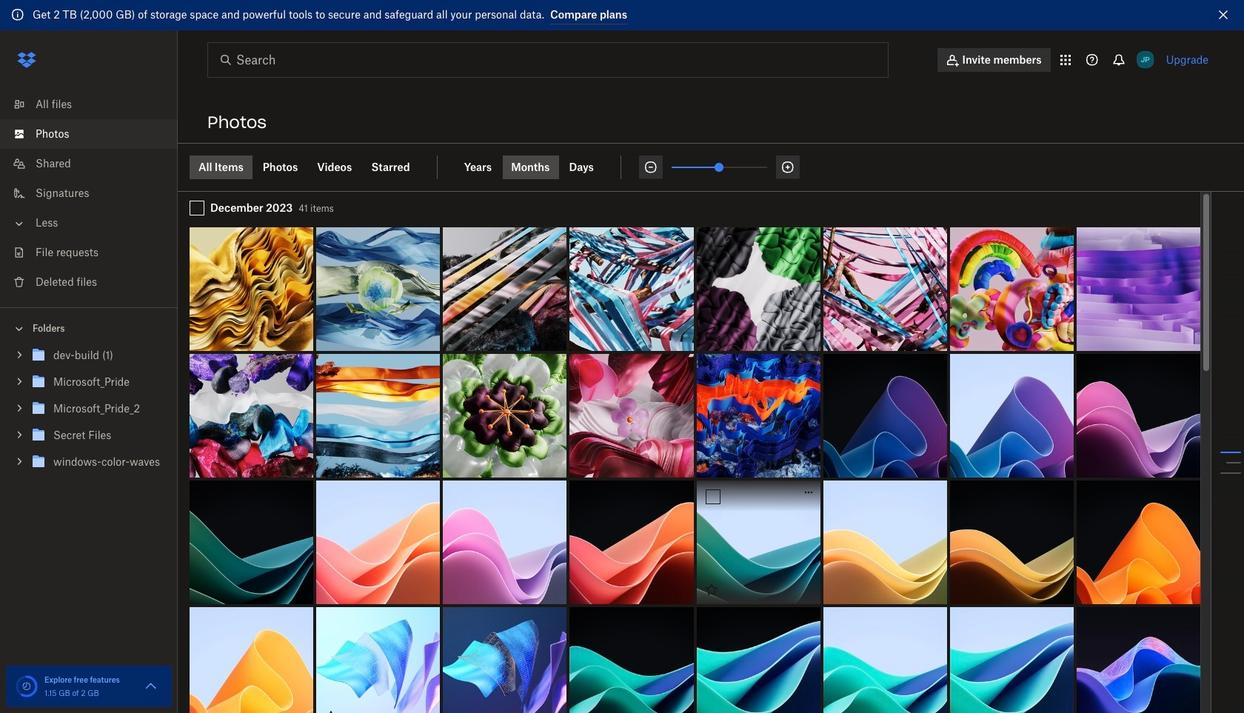 Task type: describe. For each thing, give the bounding box(es) containing it.
image - transfeminine_4k.png 12/5/2023, 2:22:40 pm image
[[823, 227, 947, 351]]

image - 03-devhome_dm-4k.png 12/5/2023, 2:19:35 pm image
[[443, 607, 567, 713]]

image - 06-yellow_lm-4k.png 12/5/2023, 2:20:00 pm image
[[823, 481, 947, 604]]

image - 02-wave_dm-4k.png 12/5/2023, 2:19:13 pm image
[[1077, 607, 1201, 713]]

image - 01-purple_dm-4k.png 12/5/2023, 2:20:21 pm image
[[1077, 354, 1201, 478]]

image - 08-green_blue_lm-4k.png 12/5/2023, 2:19:23 pm image
[[823, 607, 947, 713]]

image - androgynous new 4k.png 12/5/2023, 2:22:18 pm image
[[1077, 227, 1201, 351]]

image - transneutral_4k.png 12/5/2023, 2:23:34 pm image
[[190, 227, 313, 351]]

quota usage progress bar
[[15, 675, 39, 699]]

image - 02-green_blue_dm-4k.png 12/5/2023, 2:20:17 pm image
[[190, 481, 313, 604]]

image - 03-blue_purple_dm-4k.png 12/5/2023, 2:20:29 pm image
[[823, 354, 947, 478]]

image - 08-green_blue_dm-4k.png 12/5/2023, 2:19:30 pm image
[[570, 607, 694, 713]]

image - 02-green_blue_lm-4k.png 12/5/2023, 2:20:03 pm image
[[697, 481, 821, 604]]

image - greenblue.png 12/5/2023, 2:23:30 pm image
[[316, 227, 440, 351]]

image - 04-pink_orange_lm-4k.png 12/5/2023, 2:20:14 pm image
[[316, 481, 440, 604]]

image - 03-devhome_lm-4k.png 12/5/2023, 2:19:43 pm image
[[316, 607, 440, 713]]

2 tab list from the left
[[455, 155, 621, 179]]

image - pridewallpaper.png 12/5/2023, 2:22:29 pm image
[[950, 227, 1074, 351]]

image - 01-purple_lm-4k.png 12/5/2023, 2:20:08 pm image
[[443, 481, 567, 604]]

image - 06-yellow_dm-4k.png 12/5/2023, 2:19:53 pm image
[[950, 481, 1074, 604]]



Task type: vqa. For each thing, say whether or not it's contained in the screenshot.
pm related to Untitled (1).paper
no



Task type: locate. For each thing, give the bounding box(es) containing it.
image - multisexual_4k.png 12/5/2023, 2:22:11 pm image
[[190, 354, 313, 478]]

group
[[0, 339, 178, 486]]

tab list
[[190, 155, 438, 179], [455, 155, 621, 179]]

less image
[[12, 216, 27, 231]]

image - 05-orange_lm-4k.png 12/5/2023, 2:19:45 pm image
[[190, 607, 313, 713]]

image - demifluidnew_4k.png 12/5/2023, 2:23:22 pm image
[[443, 227, 567, 351]]

image - multigender_4k.png 12/5/2023, 2:20:59 pm image
[[697, 354, 821, 478]]

Photo Zoom Slider range field
[[672, 166, 767, 168]]

Search in folder "Dropbox" text field
[[236, 51, 858, 69]]

image - 07-green_blue_dm-4k.png 12/5/2023, 2:19:26 pm image
[[697, 607, 821, 713]]

image - transmasculine_4k.png 12/5/2023, 2:23:06 pm image
[[570, 227, 694, 351]]

1 horizontal spatial tab list
[[455, 155, 621, 179]]

image - diamoric_4k.png 12/5/2023, 2:21:27 pm image
[[443, 354, 567, 478]]

list item
[[0, 119, 178, 149]]

dropbox image
[[12, 45, 41, 74]]

0 horizontal spatial tab list
[[190, 155, 438, 179]]

image - 03-blue_purple_lm-4k.png 12/5/2023, 2:20:22 pm image
[[950, 354, 1074, 478]]

image - aromanticasexual_4k.png 12/5/2023, 2:21:57 pm image
[[316, 354, 440, 478]]

1 tab list from the left
[[190, 155, 438, 179]]

image - 05-orange_dm-4k.png 12/5/2023, 2:19:50 pm image
[[1077, 481, 1201, 604]]

image - sapphic_4k.png 12/5/2023, 2:21:12 pm image
[[570, 354, 694, 478]]

alert
[[0, 0, 1245, 30]]

image - 07-green_blue_lm-4k.png 12/5/2023, 2:19:16 pm image
[[950, 607, 1074, 713]]

image - 04-pink_orange_dm-4k.png 12/5/2023, 2:20:04 pm image
[[570, 481, 694, 604]]

image - aspec_4k.png 12/5/2023, 2:22:55 pm image
[[697, 227, 821, 351]]

list
[[0, 80, 178, 307]]



